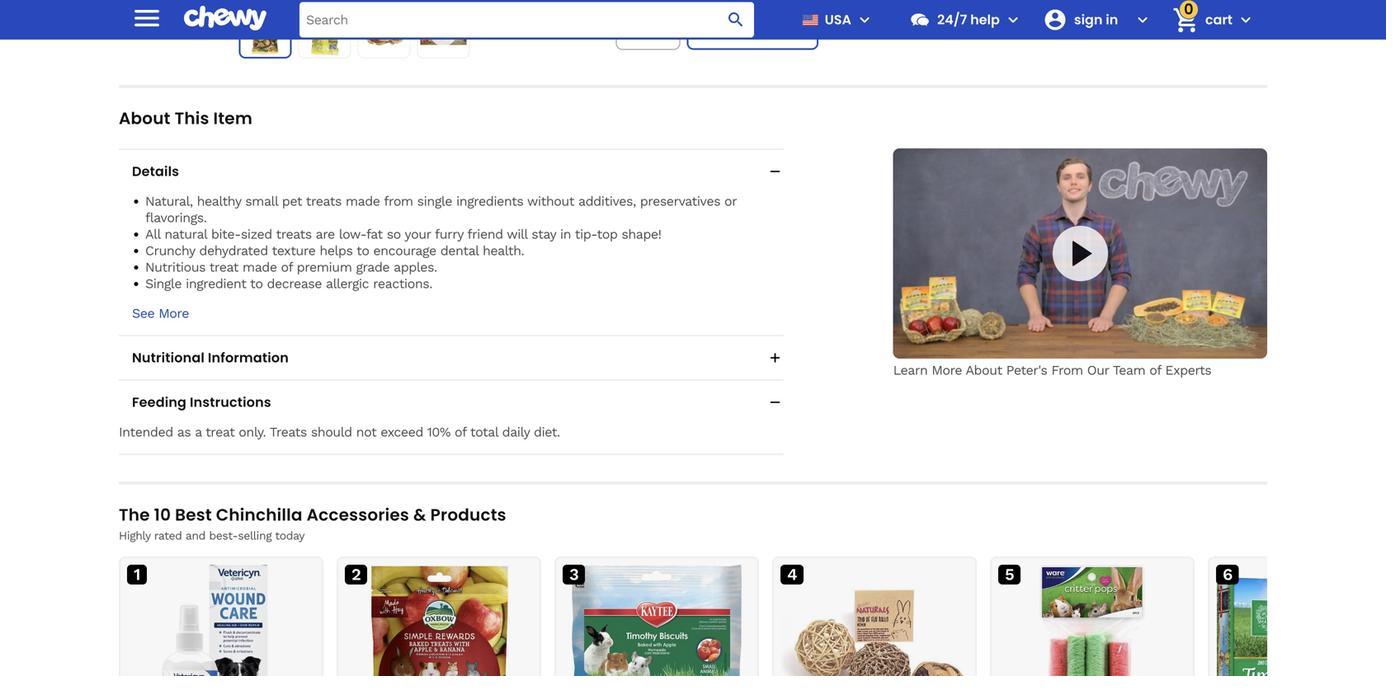 Task type: describe. For each thing, give the bounding box(es) containing it.
a
[[195, 425, 202, 440]]

usa button
[[796, 0, 875, 40]]

information
[[208, 349, 289, 367]]

flavorings.
[[145, 210, 207, 226]]

helps
[[320, 243, 353, 259]]

of inside button
[[788, 24, 799, 38]]

0 vertical spatial list
[[239, 6, 470, 59]]

daily
[[502, 425, 530, 440]]

3
[[570, 565, 579, 585]]

1 vertical spatial treat
[[206, 425, 235, 440]]

peter's apple slices small animal nature treats, 1-oz bag, bundle of 4 slide 4 of 4 image
[[420, 19, 467, 45]]

&
[[413, 504, 427, 527]]

2
[[352, 565, 361, 585]]

pet
[[282, 194, 302, 209]]

only.
[[239, 425, 266, 440]]

low-
[[339, 227, 366, 242]]

menu image
[[855, 10, 875, 30]]

see
[[132, 306, 155, 321]]

oz for bag,
[[707, 24, 719, 38]]

will
[[507, 227, 528, 242]]

6
[[1223, 565, 1233, 585]]

1-oz bag button
[[616, 13, 681, 50]]

details
[[132, 162, 179, 181]]

peter's apple slices small animal nature treats, 1-oz bag, bundle of 4 slide 2 of 4 image
[[302, 9, 348, 55]]

5
[[1005, 565, 1014, 585]]

submit search image
[[726, 10, 746, 30]]

4 inside button
[[802, 24, 809, 38]]

grade
[[356, 260, 390, 275]]

instructions
[[190, 393, 271, 412]]

sign in
[[1075, 10, 1119, 29]]

best-
[[209, 529, 238, 543]]

nutritional
[[132, 349, 205, 367]]

treat inside natural, healthy small pet treats made from single ingredients without additives, preservatives or flavorings. all natural bite-sized treats are low-fat so your furry friend will stay in tip-top shape! crunchy dehydrated texture helps to encourage dental health. nutritious treat made of premium grade apples. single ingredient to decrease allergic reactions.
[[209, 260, 238, 275]]

dehydrated
[[199, 243, 268, 259]]

top
[[597, 227, 618, 242]]

texture
[[272, 243, 316, 259]]

natural
[[165, 227, 207, 242]]

the
[[119, 504, 150, 527]]

1 horizontal spatial to
[[357, 243, 369, 259]]

oxbow simple rewards oven baked with apple & banana small animal treats, 3-oz bag image
[[345, 565, 533, 677]]

experts
[[1166, 363, 1212, 378]]

0 vertical spatial treats
[[306, 194, 342, 209]]

peter's
[[1007, 363, 1048, 378]]

from
[[384, 194, 413, 209]]

bag,
[[723, 24, 744, 38]]

feeding instructions image
[[767, 395, 784, 411]]

feeding
[[132, 393, 187, 412]]

kaytee baked apple timothy biscuit small animal treats, 4-oz bag image
[[563, 565, 751, 677]]

1-oz bag, bundle of 4
[[697, 24, 809, 38]]

naturals by rosewood trio of fun balls small pet toy, 3 count image
[[781, 565, 969, 677]]

ingredients
[[456, 194, 524, 209]]

sign
[[1075, 10, 1103, 29]]

1 vertical spatial about
[[966, 363, 1003, 378]]

apples.
[[394, 260, 437, 275]]

intended as a treat only. treats should not exceed 10% of total daily diet.
[[119, 425, 560, 440]]

nutritional information image
[[767, 350, 784, 366]]

the 10 best chinchilla accessories & products highly rated and best-selling today
[[119, 504, 507, 543]]

24/7 help
[[938, 10, 1000, 29]]

1- for 1-oz bag
[[626, 24, 636, 38]]

decrease
[[267, 276, 322, 292]]

help
[[971, 10, 1000, 29]]

1 vertical spatial treats
[[276, 227, 312, 242]]

items image
[[1171, 5, 1200, 35]]

sized
[[241, 227, 272, 242]]

of right team
[[1150, 363, 1162, 378]]

this
[[175, 107, 209, 130]]

healthy
[[197, 194, 241, 209]]

products
[[431, 504, 507, 527]]

should
[[311, 425, 352, 440]]

cart link
[[1166, 0, 1233, 40]]

cart menu image
[[1236, 10, 1256, 30]]

learn more about peter's from our team of experts
[[894, 363, 1212, 378]]

24/7 help link
[[903, 0, 1000, 40]]

learn
[[894, 363, 928, 378]]

more for see
[[159, 306, 189, 321]]

dental
[[441, 243, 479, 259]]



Task type: vqa. For each thing, say whether or not it's contained in the screenshot.
Kaytee Baked Apple Timothy Biscuit Small Animal Treats, 4-oz bag image
yes



Task type: locate. For each thing, give the bounding box(es) containing it.
selling
[[238, 529, 272, 543]]

bag
[[652, 24, 671, 38]]

made
[[346, 194, 380, 209], [243, 260, 277, 275]]

nutritious
[[145, 260, 206, 275]]

about this item
[[119, 107, 253, 130]]

usa
[[825, 10, 852, 29]]

Search text field
[[300, 2, 754, 38]]

list
[[239, 6, 470, 59], [119, 557, 1387, 677]]

0 vertical spatial made
[[346, 194, 380, 209]]

ingredient
[[186, 276, 246, 292]]

friend
[[467, 227, 503, 242]]

stay
[[532, 227, 556, 242]]

list containing 1
[[119, 557, 1387, 677]]

in
[[1106, 10, 1119, 29]]

all
[[145, 227, 160, 242]]

natural,
[[145, 194, 193, 209]]

allergic
[[326, 276, 369, 292]]

1 horizontal spatial 1-
[[697, 24, 707, 38]]

peter's apple slices small animal nature treats, 1-oz bag, bundle of 4 slide 1 of 4 image
[[243, 10, 288, 54]]

1 horizontal spatial about
[[966, 363, 1003, 378]]

more for learn
[[932, 363, 962, 378]]

oz left bag
[[636, 24, 648, 38]]

as
[[177, 425, 191, 440]]

10%
[[427, 425, 451, 440]]

not
[[356, 425, 377, 440]]

or
[[725, 194, 737, 209]]

our
[[1088, 363, 1109, 378]]

10
[[154, 504, 171, 527]]

0 vertical spatial about
[[119, 107, 171, 130]]

ware critter pops small animal fun chew treats, large image
[[999, 565, 1187, 677]]

crunchy
[[145, 243, 195, 259]]

about left this
[[119, 107, 171, 130]]

bite-
[[211, 227, 241, 242]]

in
[[560, 227, 571, 242]]

more right see
[[159, 306, 189, 321]]

made up low-
[[346, 194, 380, 209]]

and
[[186, 529, 206, 543]]

1 horizontal spatial made
[[346, 194, 380, 209]]

encourage
[[373, 243, 436, 259]]

made down dehydrated
[[243, 260, 277, 275]]

help menu image
[[1004, 10, 1023, 30]]

of inside natural, healthy small pet treats made from single ingredients without additives, preservatives or flavorings. all natural bite-sized treats are low-fat so your furry friend will stay in tip-top shape! crunchy dehydrated texture helps to encourage dental health. nutritious treat made of premium grade apples. single ingredient to decrease allergic reactions.
[[281, 260, 293, 275]]

shape!
[[622, 227, 662, 242]]

0 horizontal spatial 1-
[[626, 24, 636, 38]]

0 horizontal spatial 4
[[787, 565, 797, 585]]

fat
[[366, 227, 383, 242]]

1- left bag,
[[697, 24, 707, 38]]

of right 10%
[[455, 425, 467, 440]]

preservatives
[[640, 194, 721, 209]]

accessories
[[307, 504, 409, 527]]

so
[[387, 227, 401, 242]]

0 vertical spatial to
[[357, 243, 369, 259]]

treats up the texture
[[276, 227, 312, 242]]

highly
[[119, 529, 151, 543]]

to left decrease
[[250, 276, 263, 292]]

treat up ingredient
[[209, 260, 238, 275]]

1 vertical spatial 4
[[787, 565, 797, 585]]

1 horizontal spatial more
[[932, 363, 962, 378]]

see more
[[132, 306, 189, 321]]

your
[[405, 227, 431, 242]]

1 oz from the left
[[636, 24, 648, 38]]

total
[[470, 425, 498, 440]]

account menu image
[[1133, 10, 1153, 30]]

chinchilla
[[216, 504, 303, 527]]

1-oz bag, bundle of 4 button
[[687, 13, 819, 50]]

peter's apple slices small animal nature treats, 1-oz bag, bundle of 4 slide 3 of 4 image
[[361, 9, 407, 55]]

0 vertical spatial more
[[159, 306, 189, 321]]

1 vertical spatial made
[[243, 260, 277, 275]]

item
[[213, 107, 253, 130]]

bundle
[[748, 24, 785, 38]]

tip-
[[575, 227, 597, 242]]

without
[[527, 194, 575, 209]]

menu image
[[130, 1, 163, 34]]

group containing 1-oz bag
[[613, 9, 966, 53]]

nutritional information
[[132, 349, 289, 367]]

treats
[[270, 425, 307, 440]]

about
[[119, 107, 171, 130], [966, 363, 1003, 378]]

1 1- from the left
[[626, 24, 636, 38]]

small
[[245, 194, 278, 209]]

diet.
[[534, 425, 560, 440]]

0 horizontal spatial oz
[[636, 24, 648, 38]]

health.
[[483, 243, 524, 259]]

about left peter's
[[966, 363, 1003, 378]]

natural, healthy small pet treats made from single ingredients without additives, preservatives or flavorings. all natural bite-sized treats are low-fat so your furry friend will stay in tip-top shape! crunchy dehydrated texture helps to encourage dental health. nutritious treat made of premium grade apples. single ingredient to decrease allergic reactions.
[[145, 194, 737, 292]]

oz left bag,
[[707, 24, 719, 38]]

4 inside list
[[787, 565, 797, 585]]

reactions.
[[373, 276, 432, 292]]

more
[[159, 306, 189, 321], [932, 363, 962, 378]]

best
[[175, 504, 212, 527]]

single
[[145, 276, 182, 292]]

premium
[[297, 260, 352, 275]]

1 horizontal spatial 4
[[802, 24, 809, 38]]

group
[[613, 9, 966, 53]]

are
[[316, 227, 335, 242]]

24/7
[[938, 10, 968, 29]]

chewy home image
[[184, 0, 267, 37]]

1-oz bag
[[626, 24, 671, 38]]

of right bundle on the top of page
[[788, 24, 799, 38]]

single
[[417, 194, 452, 209]]

chewy support image
[[910, 9, 931, 31]]

1
[[134, 565, 140, 585]]

exceed
[[381, 425, 423, 440]]

of down the texture
[[281, 260, 293, 275]]

Product search field
[[300, 2, 754, 38]]

oz
[[636, 24, 648, 38], [707, 24, 719, 38]]

team
[[1113, 363, 1146, 378]]

2 1- from the left
[[697, 24, 707, 38]]

1 vertical spatial list
[[119, 557, 1387, 677]]

small pet select second cut timothy hay small animal food, 12-lb box image
[[1217, 565, 1387, 677]]

2 oz from the left
[[707, 24, 719, 38]]

0 vertical spatial 4
[[802, 24, 809, 38]]

intended
[[119, 425, 173, 440]]

feeding instructions
[[132, 393, 271, 412]]

1 vertical spatial to
[[250, 276, 263, 292]]

0 horizontal spatial more
[[159, 306, 189, 321]]

more right learn
[[932, 363, 962, 378]]

1 vertical spatial more
[[932, 363, 962, 378]]

0 horizontal spatial to
[[250, 276, 263, 292]]

0 horizontal spatial made
[[243, 260, 277, 275]]

to up grade
[[357, 243, 369, 259]]

1- for 1-oz bag, bundle of 4
[[697, 24, 707, 38]]

vetericyn plus antimicrobial wound care spray for dogs, cats, horses, birds & small pets, 3-oz bottle image
[[127, 565, 315, 677]]

oz for bag
[[636, 24, 648, 38]]

treats right 'pet'
[[306, 194, 342, 209]]

1- left bag
[[626, 24, 636, 38]]

details image
[[767, 163, 784, 180]]

from
[[1052, 363, 1083, 378]]

treat right a
[[206, 425, 235, 440]]

today
[[275, 529, 305, 543]]

0 horizontal spatial about
[[119, 107, 171, 130]]

0 vertical spatial treat
[[209, 260, 238, 275]]

1 horizontal spatial oz
[[707, 24, 719, 38]]



